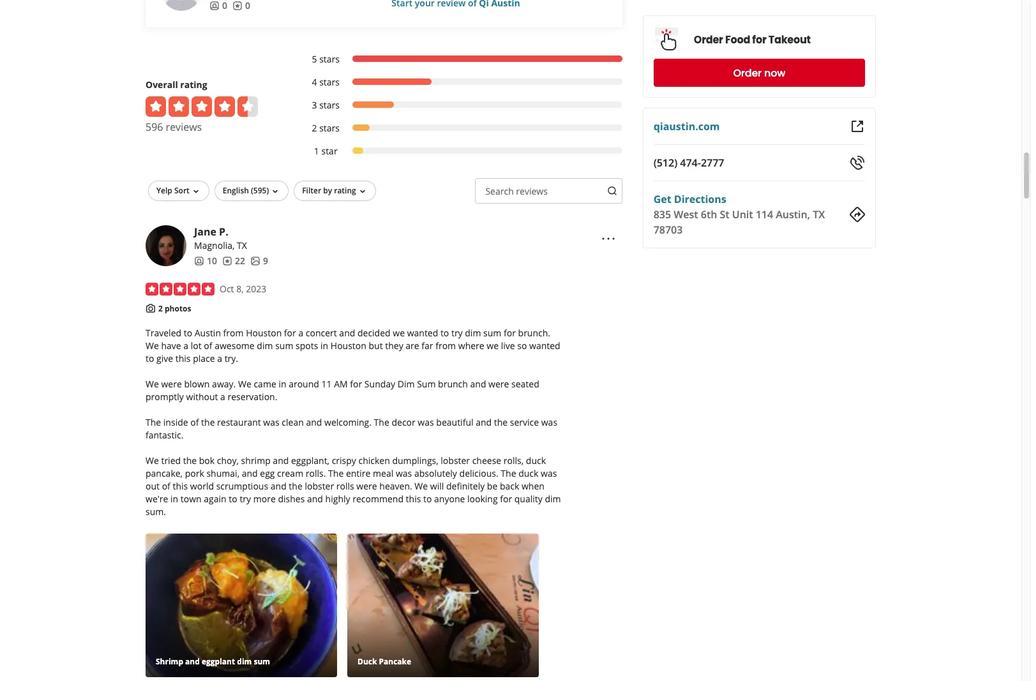 Task type: locate. For each thing, give the bounding box(es) containing it.
0 horizontal spatial 16 friends v2 image
[[194, 256, 204, 266]]

  text field
[[475, 178, 623, 204]]

the down the crispy
[[328, 468, 344, 480]]

the left decor
[[374, 417, 390, 429]]

without
[[186, 391, 218, 403]]

8,
[[236, 283, 244, 295]]

16 chevron down v2 image inside the yelp sort dropdown button
[[191, 186, 201, 197]]

and down shrimp
[[242, 468, 258, 480]]

0 horizontal spatial 2
[[158, 303, 163, 314]]

stars inside filter reviews by 2 stars rating element
[[319, 122, 340, 134]]

duck right rolls,
[[526, 455, 546, 467]]

1 horizontal spatial sum
[[484, 327, 502, 339]]

sunday
[[365, 378, 395, 390]]

sum left spots
[[275, 340, 293, 352]]

11
[[322, 378, 332, 390]]

and right brunch
[[470, 378, 486, 390]]

and right clean
[[306, 417, 322, 429]]

16 friends v2 image
[[210, 0, 220, 11], [194, 256, 204, 266]]

1 horizontal spatial 2
[[312, 122, 317, 134]]

1 vertical spatial reviews element
[[222, 255, 245, 268]]

filter reviews by 4 stars rating element
[[299, 76, 623, 89]]

1 vertical spatial rating
[[334, 185, 356, 196]]

sum
[[484, 327, 502, 339], [275, 340, 293, 352]]

houston up awesome
[[246, 327, 282, 339]]

6th
[[701, 208, 718, 222]]

filter reviews by 2 stars rating element
[[299, 122, 623, 135]]

sum up live
[[484, 327, 502, 339]]

1 horizontal spatial try
[[452, 327, 463, 339]]

1 vertical spatial sum
[[275, 340, 293, 352]]

0 vertical spatial 2
[[312, 122, 317, 134]]

to down will
[[423, 493, 432, 505]]

away.
[[212, 378, 236, 390]]

1 vertical spatial we
[[487, 340, 499, 352]]

anyone
[[434, 493, 465, 505]]

now
[[765, 65, 786, 80]]

0 vertical spatial we
[[393, 327, 405, 339]]

were up promptly
[[161, 378, 182, 390]]

try inside traveled to austin from houston for a concert and decided we wanted to try dim sum for brunch. we have a lot of awesome dim sum spots in houston but they are far from where we live so wanted to give this place a try.
[[452, 327, 463, 339]]

tx right austin, on the top of page
[[813, 208, 825, 222]]

st
[[720, 208, 730, 222]]

0 vertical spatial reviews
[[166, 120, 202, 134]]

of down "pancake,"
[[162, 480, 170, 493]]

1 vertical spatial from
[[436, 340, 456, 352]]

austin,
[[776, 208, 811, 222]]

wanted down brunch.
[[530, 340, 561, 352]]

wanted
[[407, 327, 438, 339], [530, 340, 561, 352]]

16 camera v2 image
[[146, 303, 156, 313]]

the
[[146, 417, 161, 429], [374, 417, 390, 429], [328, 468, 344, 480], [501, 468, 516, 480]]

overall rating
[[146, 78, 207, 91]]

in right "came"
[[279, 378, 286, 390]]

0 vertical spatial lobster
[[441, 455, 470, 467]]

of right inside at the left of page
[[191, 417, 199, 429]]

for up spots
[[284, 327, 296, 339]]

16 review v2 image
[[232, 0, 243, 11]]

1 horizontal spatial rating
[[334, 185, 356, 196]]

wanted up far
[[407, 327, 438, 339]]

2 down 3
[[312, 122, 317, 134]]

order left food
[[694, 32, 724, 47]]

dim right awesome
[[257, 340, 273, 352]]

and up cream
[[273, 455, 289, 467]]

rating inside 'popup button'
[[334, 185, 356, 196]]

order food for takeout
[[694, 32, 811, 47]]

rating up 4.5 star rating image
[[180, 78, 207, 91]]

were
[[161, 378, 182, 390], [489, 378, 509, 390], [357, 480, 377, 493]]

we up promptly
[[146, 378, 159, 390]]

the up 'dishes'
[[289, 480, 303, 493]]

1 horizontal spatial tx
[[813, 208, 825, 222]]

2 horizontal spatial were
[[489, 378, 509, 390]]

friends element left 16 review v2 image
[[210, 0, 227, 12]]

2 for 2 stars
[[312, 122, 317, 134]]

2 horizontal spatial of
[[204, 340, 212, 352]]

we up "reservation."
[[238, 378, 252, 390]]

stars for 3 stars
[[319, 99, 340, 111]]

1 vertical spatial in
[[279, 378, 286, 390]]

a left try.
[[217, 353, 222, 365]]

be
[[487, 480, 498, 493]]

1 vertical spatial 2
[[158, 303, 163, 314]]

was up heaven.
[[396, 468, 412, 480]]

filter by rating button
[[294, 181, 376, 201]]

lobster down rolls. at the left
[[305, 480, 334, 493]]

spots
[[296, 340, 318, 352]]

16 chevron down v2 image inside filter by rating 'popup button'
[[358, 186, 368, 197]]

2 horizontal spatial in
[[321, 340, 328, 352]]

0 vertical spatial this
[[175, 353, 191, 365]]

were left seated
[[489, 378, 509, 390]]

4 stars from the top
[[319, 122, 340, 134]]

16 photos v2 image
[[250, 256, 261, 266]]

we inside traveled to austin from houston for a concert and decided we wanted to try dim sum for brunch. we have a lot of awesome dim sum spots in houston but they are far from where we live so wanted to give this place a try.
[[146, 340, 159, 352]]

reviews for 596 reviews
[[166, 120, 202, 134]]

1 vertical spatial 16 friends v2 image
[[194, 256, 204, 266]]

order left now
[[734, 65, 762, 80]]

so
[[518, 340, 527, 352]]

1 horizontal spatial of
[[191, 417, 199, 429]]

was right service
[[541, 417, 558, 429]]

jane p. magnolia, tx
[[194, 225, 247, 252]]

2023
[[246, 283, 267, 295]]

2 vertical spatial this
[[406, 493, 421, 505]]

3 16 chevron down v2 image from the left
[[358, 186, 368, 197]]

friends element down magnolia,
[[194, 255, 217, 268]]

out
[[146, 480, 160, 493]]

0 vertical spatial rating
[[180, 78, 207, 91]]

dim up where
[[465, 327, 481, 339]]

friends element
[[210, 0, 227, 12], [194, 255, 217, 268]]

1 horizontal spatial from
[[436, 340, 456, 352]]

1 horizontal spatial in
[[279, 378, 286, 390]]

friends element for 16 review v2 icon
[[194, 255, 217, 268]]

2 for 2 photos
[[158, 303, 163, 314]]

dim right quality
[[545, 493, 561, 505]]

sum.
[[146, 506, 166, 518]]

crispy
[[332, 455, 356, 467]]

a
[[299, 327, 304, 339], [184, 340, 189, 352], [217, 353, 222, 365], [220, 391, 225, 403]]

1 vertical spatial lobster
[[305, 480, 334, 493]]

0 vertical spatial wanted
[[407, 327, 438, 339]]

1 vertical spatial friends element
[[194, 255, 217, 268]]

sort
[[174, 185, 190, 196]]

and down egg
[[271, 480, 287, 493]]

stars inside the filter reviews by 4 stars rating element
[[319, 76, 340, 88]]

1 vertical spatial wanted
[[530, 340, 561, 352]]

(512)
[[654, 156, 678, 170]]

0 vertical spatial houston
[[246, 327, 282, 339]]

houston
[[246, 327, 282, 339], [331, 340, 367, 352]]

1 vertical spatial reviews
[[516, 185, 548, 197]]

dumplings,
[[392, 455, 439, 467]]

1 vertical spatial this
[[173, 480, 188, 493]]

tx
[[813, 208, 825, 222], [237, 239, 247, 252]]

0 horizontal spatial try
[[240, 493, 251, 505]]

16 chevron down v2 image
[[191, 186, 201, 197], [270, 186, 281, 197], [358, 186, 368, 197]]

3 stars from the top
[[319, 99, 340, 111]]

24 directions v2 image
[[850, 207, 865, 222]]

jane p. link
[[194, 225, 228, 239]]

this
[[175, 353, 191, 365], [173, 480, 188, 493], [406, 493, 421, 505]]

16 chevron down v2 image right filter by rating
[[358, 186, 368, 197]]

this up town
[[173, 480, 188, 493]]

a inside we were blown away. we came in around 11 am for sunday dim sum brunch and were seated promptly without a reservation.
[[220, 391, 225, 403]]

the up back
[[501, 468, 516, 480]]

oct 8, 2023
[[220, 283, 267, 295]]

2 vertical spatial in
[[171, 493, 178, 505]]

lobster up absolutely
[[441, 455, 470, 467]]

try up where
[[452, 327, 463, 339]]

of right lot
[[204, 340, 212, 352]]

0 horizontal spatial 16 chevron down v2 image
[[191, 186, 201, 197]]

0 horizontal spatial houston
[[246, 327, 282, 339]]

of inside the inside of the restaurant was clean and welcoming. the decor was beautiful and the service was fantastic.
[[191, 417, 199, 429]]

for inside we tried the bok choy, shrimp and eggplant, crispy chicken dumplings, lobster cheese rolls, duck pancake, pork shumai, and egg cream rolls. the entire meal was absolutely delicious. the duck was out of this world scrumptious and the lobster rolls were heaven. we will definitely be back when we're in town again to try more dishes and highly recommend this to anyone looking for quality dim sum.
[[500, 493, 512, 505]]

friends element containing 10
[[194, 255, 217, 268]]

place
[[193, 353, 215, 365]]

1 vertical spatial tx
[[237, 239, 247, 252]]

0 vertical spatial from
[[223, 327, 244, 339]]

stars for 2 stars
[[319, 122, 340, 134]]

2 right 16 camera v2 image
[[158, 303, 163, 314]]

0 vertical spatial try
[[452, 327, 463, 339]]

1 horizontal spatial were
[[357, 480, 377, 493]]

0 vertical spatial 16 friends v2 image
[[210, 0, 220, 11]]

traveled
[[146, 327, 181, 339]]

0 vertical spatial tx
[[813, 208, 825, 222]]

and
[[339, 327, 355, 339], [470, 378, 486, 390], [306, 417, 322, 429], [476, 417, 492, 429], [273, 455, 289, 467], [242, 468, 258, 480], [271, 480, 287, 493], [307, 493, 323, 505]]

0 vertical spatial dim
[[465, 327, 481, 339]]

seated
[[512, 378, 540, 390]]

stars right "4"
[[319, 76, 340, 88]]

16 friends v2 image left 10 at left
[[194, 256, 204, 266]]

photo of jane p. image
[[146, 225, 187, 266]]

for inside we were blown away. we came in around 11 am for sunday dim sum brunch and were seated promptly without a reservation.
[[350, 378, 362, 390]]

eggplant,
[[291, 455, 330, 467]]

0 horizontal spatial order
[[694, 32, 724, 47]]

have
[[161, 340, 181, 352]]

this down have
[[175, 353, 191, 365]]

for right the am at the bottom of page
[[350, 378, 362, 390]]

114
[[756, 208, 774, 222]]

16 chevron down v2 image inside english (595) popup button
[[270, 186, 281, 197]]

from
[[223, 327, 244, 339], [436, 340, 456, 352]]

we left live
[[487, 340, 499, 352]]

from right far
[[436, 340, 456, 352]]

jane
[[194, 225, 216, 239]]

dim
[[465, 327, 481, 339], [257, 340, 273, 352], [545, 493, 561, 505]]

0 horizontal spatial from
[[223, 327, 244, 339]]

get directions 835 west 6th st unit 114 austin, tx 78703
[[654, 192, 825, 237]]

0 horizontal spatial in
[[171, 493, 178, 505]]

was
[[263, 417, 280, 429], [418, 417, 434, 429], [541, 417, 558, 429], [396, 468, 412, 480], [541, 468, 557, 480]]

decor
[[392, 417, 416, 429]]

stars inside filter reviews by 3 stars rating element
[[319, 99, 340, 111]]

order for order now
[[734, 65, 762, 80]]

english
[[223, 185, 249, 196]]

1 horizontal spatial 16 chevron down v2 image
[[270, 186, 281, 197]]

reviews right search
[[516, 185, 548, 197]]

duck up when
[[519, 468, 539, 480]]

in left town
[[171, 493, 178, 505]]

0 horizontal spatial tx
[[237, 239, 247, 252]]

1 horizontal spatial order
[[734, 65, 762, 80]]

we down traveled
[[146, 340, 159, 352]]

1 vertical spatial try
[[240, 493, 251, 505]]

were down entire on the left of the page
[[357, 480, 377, 493]]

2 16 chevron down v2 image from the left
[[270, 186, 281, 197]]

1 horizontal spatial reviews
[[516, 185, 548, 197]]

promptly
[[146, 391, 184, 403]]

from up awesome
[[223, 327, 244, 339]]

0 vertical spatial friends element
[[210, 0, 227, 12]]

and right 'concert'
[[339, 327, 355, 339]]

tx up 22
[[237, 239, 247, 252]]

1 vertical spatial of
[[191, 417, 199, 429]]

where
[[458, 340, 485, 352]]

rolls.
[[306, 468, 326, 480]]

1 horizontal spatial 16 friends v2 image
[[210, 0, 220, 11]]

unit
[[732, 208, 753, 222]]

1 horizontal spatial wanted
[[530, 340, 561, 352]]

0 vertical spatial sum
[[484, 327, 502, 339]]

1 stars from the top
[[319, 53, 340, 65]]

to down scrumptious
[[229, 493, 237, 505]]

takeout
[[769, 32, 811, 47]]

order inside order now link
[[734, 65, 762, 80]]

24 external link v2 image
[[850, 119, 865, 134]]

reviews down 4.5 star rating image
[[166, 120, 202, 134]]

rating
[[180, 78, 207, 91], [334, 185, 356, 196]]

stars right 5
[[319, 53, 340, 65]]

this inside traveled to austin from houston for a concert and decided we wanted to try dim sum for brunch. we have a lot of awesome dim sum spots in houston but they are far from where we live so wanted to give this place a try.
[[175, 353, 191, 365]]

search image
[[607, 186, 617, 196]]

0 horizontal spatial rating
[[180, 78, 207, 91]]

am
[[334, 378, 348, 390]]

was left clean
[[263, 417, 280, 429]]

order now link
[[654, 59, 865, 87]]

2 horizontal spatial dim
[[545, 493, 561, 505]]

in inside we were blown away. we came in around 11 am for sunday dim sum brunch and were seated promptly without a reservation.
[[279, 378, 286, 390]]

1 vertical spatial order
[[734, 65, 762, 80]]

stars inside filter reviews by 5 stars rating element
[[319, 53, 340, 65]]

filter reviews by 3 stars rating element
[[299, 99, 623, 112]]

we up "pancake,"
[[146, 455, 159, 467]]

0 vertical spatial order
[[694, 32, 724, 47]]

16 chevron down v2 image right (595)
[[270, 186, 281, 197]]

1 horizontal spatial houston
[[331, 340, 367, 352]]

1 vertical spatial dim
[[257, 340, 273, 352]]

tx inside jane p. magnolia, tx
[[237, 239, 247, 252]]

1 horizontal spatial we
[[487, 340, 499, 352]]

yelp sort button
[[148, 181, 209, 201]]

houston left the but
[[331, 340, 367, 352]]

and right 'beautiful'
[[476, 417, 492, 429]]

2 stars from the top
[[319, 76, 340, 88]]

2 horizontal spatial 16 chevron down v2 image
[[358, 186, 368, 197]]

was right decor
[[418, 417, 434, 429]]

we up they
[[393, 327, 405, 339]]

16 friends v2 image left 16 review v2 image
[[210, 0, 220, 11]]

0 horizontal spatial we
[[393, 327, 405, 339]]

egg
[[260, 468, 275, 480]]

try.
[[225, 353, 238, 365]]

rolls,
[[504, 455, 524, 467]]

will
[[430, 480, 444, 493]]

stars right 3
[[319, 99, 340, 111]]

in down 'concert'
[[321, 340, 328, 352]]

a up spots
[[299, 327, 304, 339]]

2 vertical spatial dim
[[545, 493, 561, 505]]

try inside we tried the bok choy, shrimp and eggplant, crispy chicken dumplings, lobster cheese rolls, duck pancake, pork shumai, and egg cream rolls. the entire meal was absolutely delicious. the duck was out of this world scrumptious and the lobster rolls were heaven. we will definitely be back when we're in town again to try more dishes and highly recommend this to anyone looking for quality dim sum.
[[240, 493, 251, 505]]

0 vertical spatial in
[[321, 340, 328, 352]]

stars up "star"
[[319, 122, 340, 134]]

0 horizontal spatial of
[[162, 480, 170, 493]]

16 chevron down v2 image right sort
[[191, 186, 201, 197]]

the
[[201, 417, 215, 429], [494, 417, 508, 429], [183, 455, 197, 467], [289, 480, 303, 493]]

tx inside get directions 835 west 6th st unit 114 austin, tx 78703
[[813, 208, 825, 222]]

town
[[181, 493, 202, 505]]

qiaustin.com link
[[654, 119, 720, 133]]

try down scrumptious
[[240, 493, 251, 505]]

this down heaven.
[[406, 493, 421, 505]]

596
[[146, 120, 163, 134]]

1 horizontal spatial lobster
[[441, 455, 470, 467]]

order for order food for takeout
[[694, 32, 724, 47]]

2777
[[701, 156, 725, 170]]

1 16 chevron down v2 image from the left
[[191, 186, 201, 197]]

2 inside filter reviews by 2 stars rating element
[[312, 122, 317, 134]]

0 vertical spatial of
[[204, 340, 212, 352]]

rating right by
[[334, 185, 356, 196]]

reviews element
[[232, 0, 250, 12], [222, 255, 245, 268]]

0 horizontal spatial reviews
[[166, 120, 202, 134]]

in
[[321, 340, 328, 352], [279, 378, 286, 390], [171, 493, 178, 505]]

by
[[323, 185, 332, 196]]

1 vertical spatial houston
[[331, 340, 367, 352]]

and left highly
[[307, 493, 323, 505]]

4.5 star rating image
[[146, 96, 258, 117]]

choy,
[[217, 455, 239, 467]]

friends element for 16 review v2 image
[[210, 0, 227, 12]]

welcoming.
[[324, 417, 372, 429]]

2 vertical spatial of
[[162, 480, 170, 493]]

for right food
[[753, 32, 767, 47]]

a down away.
[[220, 391, 225, 403]]

get directions link
[[654, 192, 727, 206]]

for down back
[[500, 493, 512, 505]]



Task type: describe. For each thing, give the bounding box(es) containing it.
(512) 474-2777
[[654, 156, 725, 170]]

oct
[[220, 283, 234, 295]]

far
[[422, 340, 433, 352]]

live
[[501, 340, 515, 352]]

and inside traveled to austin from houston for a concert and decided we wanted to try dim sum for brunch. we have a lot of awesome dim sum spots in houston but they are far from where we live so wanted to give this place a try.
[[339, 327, 355, 339]]

of inside traveled to austin from houston for a concert and decided we wanted to try dim sum for brunch. we have a lot of awesome dim sum spots in houston but they are far from where we live so wanted to give this place a try.
[[204, 340, 212, 352]]

4
[[312, 76, 317, 88]]

austin
[[195, 327, 221, 339]]

in inside we tried the bok choy, shrimp and eggplant, crispy chicken dumplings, lobster cheese rolls, duck pancake, pork shumai, and egg cream rolls. the entire meal was absolutely delicious. the duck was out of this world scrumptious and the lobster rolls were heaven. we will definitely be back when we're in town again to try more dishes and highly recommend this to anyone looking for quality dim sum.
[[171, 493, 178, 505]]

heaven.
[[380, 480, 412, 493]]

photos
[[165, 303, 191, 314]]

back
[[500, 480, 519, 493]]

filter
[[302, 185, 321, 196]]

to left give
[[146, 353, 154, 365]]

concert
[[306, 327, 337, 339]]

shrimp
[[241, 455, 271, 467]]

delicious.
[[460, 468, 499, 480]]

16 chevron down v2 image for filter by rating
[[358, 186, 368, 197]]

looking
[[468, 493, 498, 505]]

definitely
[[446, 480, 485, 493]]

we're
[[146, 493, 168, 505]]

the up 'fantastic.'
[[146, 417, 161, 429]]

dim inside we tried the bok choy, shrimp and eggplant, crispy chicken dumplings, lobster cheese rolls, duck pancake, pork shumai, and egg cream rolls. the entire meal was absolutely delicious. the duck was out of this world scrumptious and the lobster rolls were heaven. we will definitely be back when we're in town again to try more dishes and highly recommend this to anyone looking for quality dim sum.
[[545, 493, 561, 505]]

16 review v2 image
[[222, 256, 232, 266]]

16 chevron down v2 image for yelp sort
[[191, 186, 201, 197]]

for up live
[[504, 327, 516, 339]]

absolutely
[[414, 468, 457, 480]]

meal
[[373, 468, 394, 480]]

22
[[235, 255, 245, 267]]

pancake,
[[146, 468, 183, 480]]

0 horizontal spatial lobster
[[305, 480, 334, 493]]

brunch.
[[518, 327, 551, 339]]

chicken
[[359, 455, 390, 467]]

magnolia,
[[194, 239, 235, 252]]

reviews element containing 22
[[222, 255, 245, 268]]

star
[[322, 145, 338, 157]]

1
[[314, 145, 319, 157]]

596 reviews
[[146, 120, 202, 134]]

more
[[253, 493, 276, 505]]

to up brunch
[[441, 327, 449, 339]]

1 star
[[314, 145, 338, 157]]

yelp
[[156, 185, 172, 196]]

24 phone v2 image
[[850, 155, 865, 171]]

reviews for search reviews
[[516, 185, 548, 197]]

give
[[157, 353, 173, 365]]

beautiful
[[436, 417, 474, 429]]

photos element
[[250, 255, 268, 268]]

was up when
[[541, 468, 557, 480]]

filter by rating
[[302, 185, 356, 196]]

0 vertical spatial duck
[[526, 455, 546, 467]]

english (595) button
[[214, 181, 289, 201]]

to up lot
[[184, 327, 192, 339]]

we left will
[[415, 480, 428, 493]]

the left service
[[494, 417, 508, 429]]

recommend
[[353, 493, 404, 505]]

4 stars
[[312, 76, 340, 88]]

3
[[312, 99, 317, 111]]

16 chevron down v2 image for english (595)
[[270, 186, 281, 197]]

restaurant
[[217, 417, 261, 429]]

service
[[510, 417, 539, 429]]

when
[[522, 480, 545, 493]]

they
[[385, 340, 403, 352]]

5 star rating image
[[146, 283, 215, 296]]

16 friends v2 image for 16 review v2 image friends element
[[210, 0, 220, 11]]

bok
[[199, 455, 215, 467]]

0 horizontal spatial wanted
[[407, 327, 438, 339]]

cheese
[[472, 455, 502, 467]]

the inside of the restaurant was clean and welcoming. the decor was beautiful and the service was fantastic.
[[146, 417, 558, 442]]

qiaustin.com
[[654, 119, 720, 133]]

decided
[[358, 327, 391, 339]]

5 stars
[[312, 53, 340, 65]]

fantastic.
[[146, 429, 184, 442]]

0 vertical spatial reviews element
[[232, 0, 250, 12]]

in inside traveled to austin from houston for a concert and decided we wanted to try dim sum for brunch. we have a lot of awesome dim sum spots in houston but they are far from where we live so wanted to give this place a try.
[[321, 340, 328, 352]]

p.
[[219, 225, 228, 239]]

menu image
[[601, 231, 616, 246]]

16 friends v2 image for friends element containing 10
[[194, 256, 204, 266]]

overall
[[146, 78, 178, 91]]

a left lot
[[184, 340, 189, 352]]

but
[[369, 340, 383, 352]]

we were blown away. we came in around 11 am for sunday dim sum brunch and were seated promptly without a reservation.
[[146, 378, 540, 403]]

were inside we tried the bok choy, shrimp and eggplant, crispy chicken dumplings, lobster cheese rolls, duck pancake, pork shumai, and egg cream rolls. the entire meal was absolutely delicious. the duck was out of this world scrumptious and the lobster rolls were heaven. we will definitely be back when we're in town again to try more dishes and highly recommend this to anyone looking for quality dim sum.
[[357, 480, 377, 493]]

filter reviews by 5 stars rating element
[[299, 53, 623, 66]]

cream
[[277, 468, 304, 480]]

0 horizontal spatial sum
[[275, 340, 293, 352]]

reservation.
[[228, 391, 277, 403]]

blown
[[184, 378, 210, 390]]

lot
[[191, 340, 202, 352]]

directions
[[674, 192, 727, 206]]

the down without
[[201, 417, 215, 429]]

3 stars
[[312, 99, 340, 111]]

yelp sort
[[156, 185, 190, 196]]

dim
[[398, 378, 415, 390]]

filter reviews by 1 star rating element
[[299, 145, 623, 158]]

awesome
[[215, 340, 255, 352]]

1 horizontal spatial dim
[[465, 327, 481, 339]]

we tried the bok choy, shrimp and eggplant, crispy chicken dumplings, lobster cheese rolls, duck pancake, pork shumai, and egg cream rolls. the entire meal was absolutely delicious. the duck was out of this world scrumptious and the lobster rolls were heaven. we will definitely be back when we're in town again to try more dishes and highly recommend this to anyone looking for quality dim sum.
[[146, 455, 561, 518]]

0 horizontal spatial were
[[161, 378, 182, 390]]

835
[[654, 208, 671, 222]]

2 photos
[[158, 303, 191, 314]]

2 photos link
[[158, 303, 191, 314]]

(595)
[[251, 185, 269, 196]]

stars for 5 stars
[[319, 53, 340, 65]]

again
[[204, 493, 227, 505]]

0 horizontal spatial dim
[[257, 340, 273, 352]]

stars for 4 stars
[[319, 76, 340, 88]]

inside
[[163, 417, 188, 429]]

1 vertical spatial duck
[[519, 468, 539, 480]]

and inside we were blown away. we came in around 11 am for sunday dim sum brunch and were seated promptly without a reservation.
[[470, 378, 486, 390]]

the up pork
[[183, 455, 197, 467]]

get
[[654, 192, 672, 206]]

9
[[263, 255, 268, 267]]

around
[[289, 378, 319, 390]]

of inside we tried the bok choy, shrimp and eggplant, crispy chicken dumplings, lobster cheese rolls, duck pancake, pork shumai, and egg cream rolls. the entire meal was absolutely delicious. the duck was out of this world scrumptious and the lobster rolls were heaven. we will definitely be back when we're in town again to try more dishes and highly recommend this to anyone looking for quality dim sum.
[[162, 480, 170, 493]]

order now
[[734, 65, 786, 80]]



Task type: vqa. For each thing, say whether or not it's contained in the screenshot.
24 chevron down v2 icon associated with Restaurants
no



